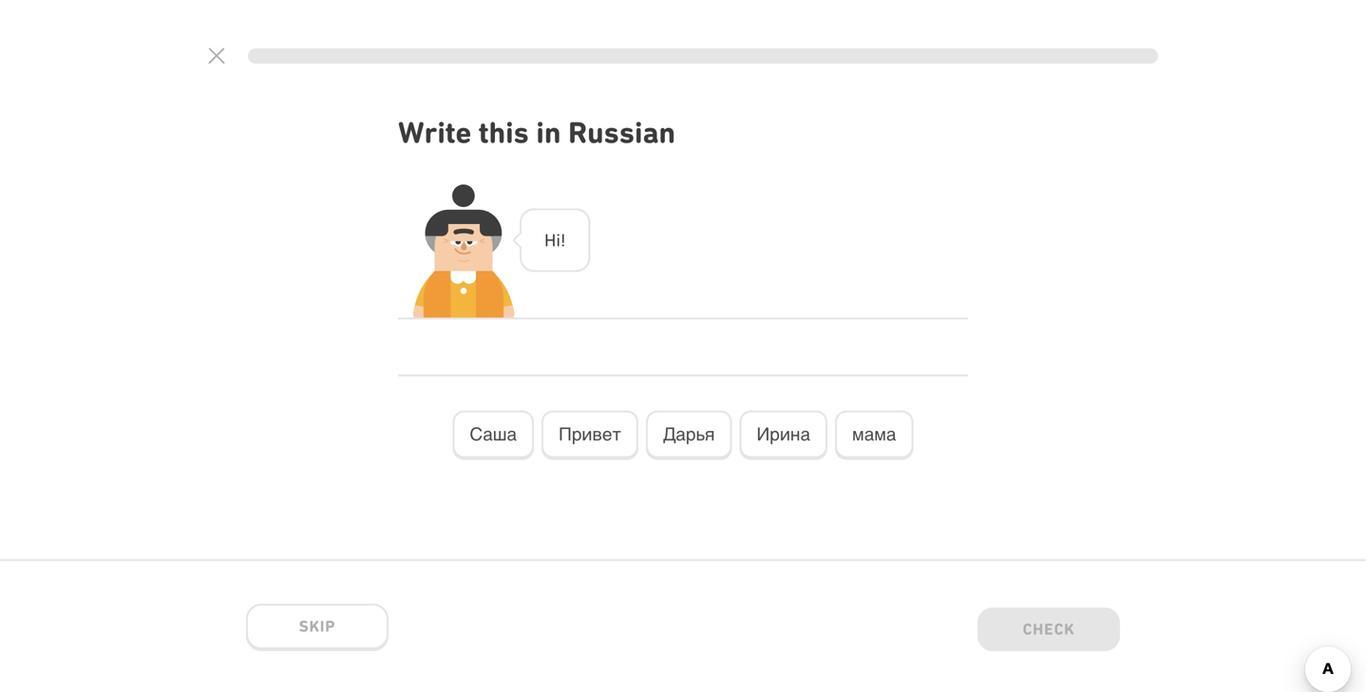 Task type: locate. For each thing, give the bounding box(es) containing it.
progress bar
[[248, 48, 1158, 64]]

мама button
[[835, 411, 914, 460]]

skip button
[[246, 604, 389, 652]]

skip
[[299, 617, 336, 636]]

russian
[[568, 115, 676, 150]]

дарья
[[663, 424, 715, 445]]

write this in russian
[[398, 115, 676, 150]]

саша
[[470, 424, 517, 445]]

this
[[479, 115, 529, 150]]

in
[[536, 115, 561, 150]]

write
[[398, 115, 472, 150]]

h i !
[[544, 230, 566, 250]]

мама
[[852, 424, 896, 445]]



Task type: vqa. For each thing, say whether or not it's contained in the screenshot.
Мама
yes



Task type: describe. For each thing, give the bounding box(es) containing it.
саша button
[[453, 411, 534, 460]]

check
[[1023, 620, 1075, 639]]

привет button
[[542, 411, 638, 460]]

ирина button
[[740, 411, 828, 460]]

!
[[561, 230, 566, 250]]

привет
[[559, 424, 621, 445]]

дарья button
[[646, 411, 732, 460]]

i
[[556, 230, 561, 250]]

h
[[544, 230, 556, 250]]

check button
[[978, 608, 1120, 656]]

ирина
[[757, 424, 811, 445]]



